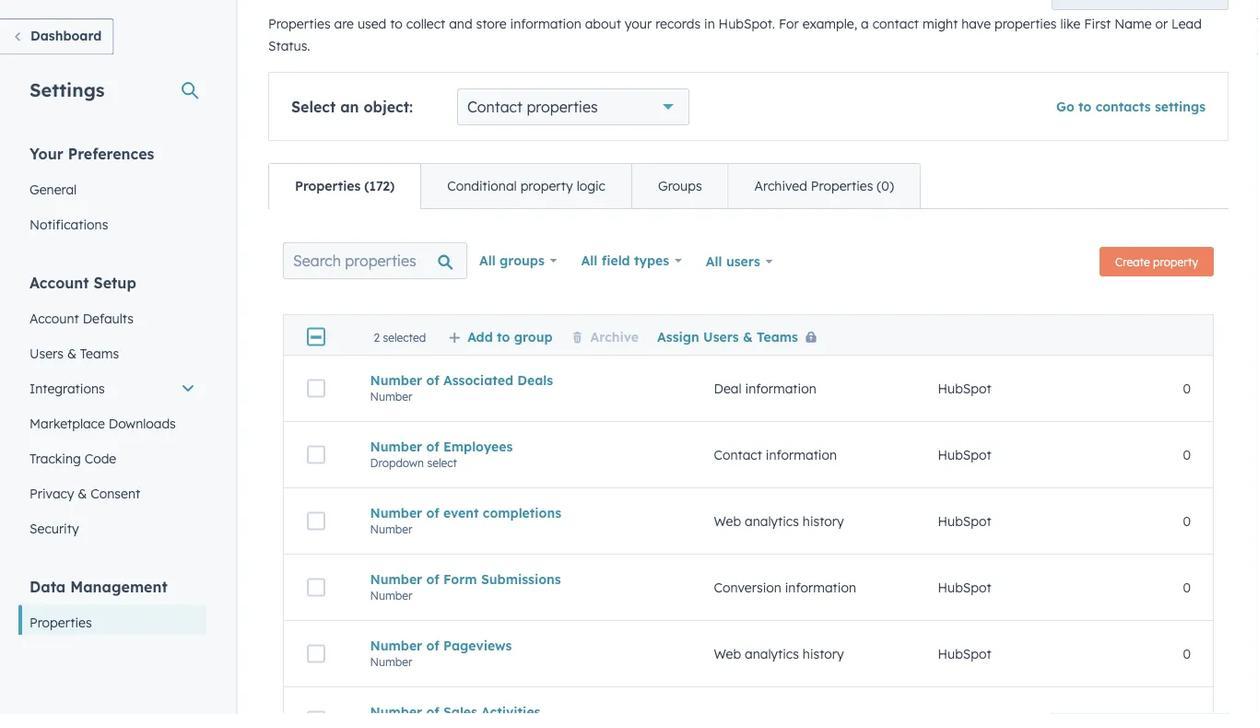 Task type: describe. For each thing, give the bounding box(es) containing it.
users & teams
[[30, 345, 119, 362]]

7 number from the top
[[370, 589, 413, 603]]

properties for properties are used to collect and store information about your records in hubspot. for example, a contact might have properties like first name or lead status.
[[268, 16, 331, 32]]

6 number from the top
[[370, 572, 423, 588]]

8 number from the top
[[370, 638, 423, 654]]

create
[[1116, 255, 1151, 269]]

hubspot for number of employees
[[938, 447, 992, 463]]

used
[[358, 16, 387, 32]]

(172)
[[365, 178, 395, 194]]

information for conversion
[[786, 580, 857, 596]]

select an object:
[[291, 98, 413, 116]]

0 for number of event completions
[[1184, 513, 1192, 530]]

all groups button
[[468, 243, 570, 279]]

history for number of pageviews
[[803, 646, 845, 662]]

all for all groups
[[480, 253, 496, 269]]

properties (172) link
[[269, 164, 421, 208]]

notifications link
[[18, 207, 207, 242]]

0 for number of employees
[[1184, 447, 1192, 463]]

account setup element
[[18, 273, 207, 546]]

object:
[[364, 98, 413, 116]]

notifications
[[30, 216, 108, 232]]

records
[[656, 16, 701, 32]]

privacy & consent
[[30, 486, 140, 502]]

deal information
[[714, 381, 817, 397]]

management
[[70, 578, 168, 596]]

0 vertical spatial users
[[704, 329, 739, 345]]

all field types button
[[570, 243, 694, 279]]

marketplace downloads link
[[18, 406, 207, 441]]

properties inside properties are used to collect and store information about your records in hubspot. for example, a contact might have properties like first name or lead status.
[[995, 16, 1057, 32]]

users inside account setup element
[[30, 345, 64, 362]]

in
[[705, 16, 715, 32]]

web analytics history for number of event completions
[[714, 513, 845, 530]]

form
[[444, 572, 477, 588]]

integrations
[[30, 380, 105, 397]]

users
[[727, 254, 761, 270]]

properties for properties (172)
[[295, 178, 361, 194]]

create property
[[1116, 255, 1199, 269]]

analytics for number of event completions
[[745, 513, 800, 530]]

dashboard
[[30, 28, 102, 44]]

security link
[[18, 511, 207, 546]]

your preferences
[[30, 144, 154, 163]]

store
[[476, 16, 507, 32]]

your preferences element
[[18, 143, 207, 242]]

deals
[[518, 372, 554, 389]]

account defaults
[[30, 310, 134, 326]]

tracking code
[[30, 451, 116, 467]]

2 number from the top
[[370, 390, 413, 404]]

all users button
[[694, 243, 785, 281]]

account for account defaults
[[30, 310, 79, 326]]

group
[[514, 329, 553, 345]]

select
[[427, 456, 457, 470]]

account defaults link
[[18, 301, 207, 336]]

groups
[[658, 178, 702, 194]]

properties left the (0)
[[811, 178, 874, 194]]

all for all field types
[[582, 253, 598, 269]]

integrations button
[[18, 371, 207, 406]]

for
[[779, 16, 799, 32]]

add to group
[[468, 329, 553, 345]]

groups link
[[632, 164, 728, 208]]

pageviews
[[444, 638, 512, 654]]

your
[[625, 16, 652, 32]]

teams inside account setup element
[[80, 345, 119, 362]]

your
[[30, 144, 63, 163]]

marketplace downloads
[[30, 415, 176, 432]]

lead
[[1172, 16, 1203, 32]]

associated
[[444, 372, 514, 389]]

& for teams
[[67, 345, 76, 362]]

tab list containing properties (172)
[[268, 163, 921, 209]]

properties are used to collect and store information about your records in hubspot. for example, a contact might have properties like first name or lead status.
[[268, 16, 1203, 54]]

hubspot.
[[719, 16, 776, 32]]

web for number of event completions
[[714, 513, 742, 530]]

like
[[1061, 16, 1081, 32]]

settings
[[30, 78, 105, 101]]

2 selected
[[374, 330, 426, 344]]

consent
[[91, 486, 140, 502]]

conversion
[[714, 580, 782, 596]]

about
[[585, 16, 621, 32]]

hubspot for number of form submissions
[[938, 580, 992, 596]]

conditional
[[447, 178, 517, 194]]

of for event
[[427, 505, 440, 521]]

to for go to contacts settings
[[1079, 99, 1092, 115]]

0 for number of form submissions
[[1184, 580, 1192, 596]]

number of form submissions number
[[370, 572, 561, 603]]

conditional property logic link
[[421, 164, 632, 208]]

number of event completions number
[[370, 505, 562, 537]]

information for contact
[[766, 447, 837, 463]]

data management element
[[18, 577, 207, 715]]

select
[[291, 98, 336, 116]]

properties for properties
[[30, 615, 92, 631]]

go
[[1057, 99, 1075, 115]]

downloads
[[109, 415, 176, 432]]

assign users & teams
[[658, 329, 799, 345]]

hubspot for number of associated deals
[[938, 381, 992, 397]]

submissions
[[481, 572, 561, 588]]

properties (172)
[[295, 178, 395, 194]]

number of employees dropdown select
[[370, 439, 513, 470]]

information inside properties are used to collect and store information about your records in hubspot. for example, a contact might have properties like first name or lead status.
[[510, 16, 582, 32]]

archived
[[755, 178, 808, 194]]

security
[[30, 521, 79, 537]]

settings
[[1156, 99, 1206, 115]]



Task type: vqa. For each thing, say whether or not it's contained in the screenshot.
right
no



Task type: locate. For each thing, give the bounding box(es) containing it.
2 horizontal spatial &
[[743, 329, 753, 345]]

of for pageviews
[[427, 638, 440, 654]]

2 vertical spatial &
[[78, 486, 87, 502]]

and
[[449, 16, 473, 32]]

1 horizontal spatial contact
[[714, 447, 763, 463]]

go to contacts settings
[[1057, 99, 1206, 115]]

2 hubspot from the top
[[938, 447, 992, 463]]

1 number from the top
[[370, 372, 423, 389]]

teams down defaults
[[80, 345, 119, 362]]

1 account from the top
[[30, 273, 89, 292]]

of left "event"
[[427, 505, 440, 521]]

information right conversion
[[786, 580, 857, 596]]

to right add
[[497, 329, 510, 345]]

properties left (172)
[[295, 178, 361, 194]]

contact for contact properties
[[468, 98, 523, 116]]

to for add to group
[[497, 329, 510, 345]]

teams inside tab panel
[[757, 329, 799, 345]]

properties link
[[18, 605, 207, 641]]

users & teams link
[[18, 336, 207, 371]]

properties up logic
[[527, 98, 598, 116]]

of inside number of form submissions number
[[427, 572, 440, 588]]

1 horizontal spatial teams
[[757, 329, 799, 345]]

account for account setup
[[30, 273, 89, 292]]

property for create
[[1154, 255, 1199, 269]]

2 horizontal spatial all
[[706, 254, 723, 270]]

(0)
[[877, 178, 895, 194]]

0 horizontal spatial properties
[[527, 98, 598, 116]]

1 history from the top
[[803, 513, 845, 530]]

properties inside data management element
[[30, 615, 92, 631]]

2 web analytics history from the top
[[714, 646, 845, 662]]

0 for number of associated deals
[[1184, 381, 1192, 397]]

properties down data
[[30, 615, 92, 631]]

types
[[634, 253, 670, 269]]

1 vertical spatial properties
[[527, 98, 598, 116]]

of inside the number of event completions number
[[427, 505, 440, 521]]

users up integrations
[[30, 345, 64, 362]]

or
[[1156, 16, 1169, 32]]

& for consent
[[78, 486, 87, 502]]

1 of from the top
[[427, 372, 440, 389]]

tab panel containing all groups
[[268, 208, 1229, 715]]

are
[[334, 16, 354, 32]]

web analytics history down conversion information
[[714, 646, 845, 662]]

contact inside popup button
[[468, 98, 523, 116]]

general
[[30, 181, 77, 197]]

hubspot
[[938, 381, 992, 397], [938, 447, 992, 463], [938, 513, 992, 530], [938, 580, 992, 596], [938, 646, 992, 662]]

information right the store
[[510, 16, 582, 32]]

all left users
[[706, 254, 723, 270]]

2 history from the top
[[803, 646, 845, 662]]

setup
[[94, 273, 136, 292]]

account setup
[[30, 273, 136, 292]]

analytics for number of pageviews
[[745, 646, 800, 662]]

contact inside tab panel
[[714, 447, 763, 463]]

0 horizontal spatial all
[[480, 253, 496, 269]]

1 analytics from the top
[[745, 513, 800, 530]]

all users
[[706, 254, 761, 270]]

5 of from the top
[[427, 638, 440, 654]]

add to group button
[[448, 329, 553, 345]]

contact properties button
[[457, 89, 690, 125]]

number of associated deals number
[[370, 372, 554, 404]]

tab list
[[268, 163, 921, 209]]

0 vertical spatial account
[[30, 273, 89, 292]]

users right assign
[[704, 329, 739, 345]]

1 vertical spatial contact
[[714, 447, 763, 463]]

3 number from the top
[[370, 439, 423, 455]]

3 of from the top
[[427, 505, 440, 521]]

property left logic
[[521, 178, 573, 194]]

number inside number of employees dropdown select
[[370, 439, 423, 455]]

example,
[[803, 16, 858, 32]]

all left field at the top
[[582, 253, 598, 269]]

add
[[468, 329, 493, 345]]

9 number from the top
[[370, 656, 413, 669]]

contact down deal in the right bottom of the page
[[714, 447, 763, 463]]

number of pageviews number
[[370, 638, 512, 669]]

assign users & teams button
[[658, 329, 824, 345]]

0 vertical spatial to
[[390, 16, 403, 32]]

go to contacts settings button
[[1057, 99, 1206, 115]]

0 vertical spatial analytics
[[745, 513, 800, 530]]

contact information
[[714, 447, 837, 463]]

properties inside properties are used to collect and store information about your records in hubspot. for example, a contact might have properties like first name or lead status.
[[268, 16, 331, 32]]

information for deal
[[746, 381, 817, 397]]

5 0 from the top
[[1184, 646, 1192, 662]]

groups
[[500, 253, 545, 269]]

history for number of event completions
[[803, 513, 845, 530]]

privacy
[[30, 486, 74, 502]]

0 horizontal spatial to
[[390, 16, 403, 32]]

web down conversion
[[714, 646, 742, 662]]

history up conversion information
[[803, 513, 845, 530]]

1 horizontal spatial &
[[78, 486, 87, 502]]

property right create
[[1154, 255, 1199, 269]]

all field types
[[582, 253, 670, 269]]

dropdown
[[370, 456, 424, 470]]

hubspot for number of pageviews
[[938, 646, 992, 662]]

general link
[[18, 172, 207, 207]]

completions
[[483, 505, 562, 521]]

property inside button
[[1154, 255, 1199, 269]]

contact properties
[[468, 98, 598, 116]]

number
[[370, 372, 423, 389], [370, 390, 413, 404], [370, 439, 423, 455], [370, 505, 423, 521], [370, 523, 413, 537], [370, 572, 423, 588], [370, 589, 413, 603], [370, 638, 423, 654], [370, 656, 413, 669]]

5 number from the top
[[370, 523, 413, 537]]

account
[[30, 273, 89, 292], [30, 310, 79, 326]]

& up deal information
[[743, 329, 753, 345]]

& right privacy
[[78, 486, 87, 502]]

0 horizontal spatial &
[[67, 345, 76, 362]]

of left associated
[[427, 372, 440, 389]]

0 vertical spatial &
[[743, 329, 753, 345]]

field
[[602, 253, 630, 269]]

to inside tab panel
[[497, 329, 510, 345]]

of up select
[[427, 439, 440, 455]]

0 horizontal spatial users
[[30, 345, 64, 362]]

tab panel
[[268, 208, 1229, 715]]

defaults
[[83, 310, 134, 326]]

of inside number of pageviews number
[[427, 638, 440, 654]]

account up account defaults
[[30, 273, 89, 292]]

0 vertical spatial web analytics history
[[714, 513, 845, 530]]

1 horizontal spatial all
[[582, 253, 598, 269]]

to
[[390, 16, 403, 32], [1079, 99, 1092, 115], [497, 329, 510, 345]]

of for employees
[[427, 439, 440, 455]]

contact for contact information
[[714, 447, 763, 463]]

first
[[1085, 16, 1112, 32]]

1 vertical spatial web analytics history
[[714, 646, 845, 662]]

4 of from the top
[[427, 572, 440, 588]]

0 vertical spatial properties
[[995, 16, 1057, 32]]

name
[[1115, 16, 1152, 32]]

2 of from the top
[[427, 439, 440, 455]]

1 web analytics history from the top
[[714, 513, 845, 530]]

0 vertical spatial property
[[521, 178, 573, 194]]

0 horizontal spatial teams
[[80, 345, 119, 362]]

status.
[[268, 38, 310, 54]]

0 horizontal spatial property
[[521, 178, 573, 194]]

selected
[[383, 330, 426, 344]]

marketplace
[[30, 415, 105, 432]]

2 account from the top
[[30, 310, 79, 326]]

contact
[[873, 16, 919, 32]]

hubspot for number of event completions
[[938, 513, 992, 530]]

of
[[427, 372, 440, 389], [427, 439, 440, 455], [427, 505, 440, 521], [427, 572, 440, 588], [427, 638, 440, 654]]

1 horizontal spatial users
[[704, 329, 739, 345]]

4 0 from the top
[[1184, 580, 1192, 596]]

a
[[861, 16, 869, 32]]

1 vertical spatial history
[[803, 646, 845, 662]]

& inside tab panel
[[743, 329, 753, 345]]

web analytics history down contact information
[[714, 513, 845, 530]]

tracking
[[30, 451, 81, 467]]

properties
[[268, 16, 331, 32], [295, 178, 361, 194], [811, 178, 874, 194], [30, 615, 92, 631]]

archive
[[591, 329, 639, 345]]

of left pageviews
[[427, 638, 440, 654]]

1 vertical spatial users
[[30, 345, 64, 362]]

properties left like
[[995, 16, 1057, 32]]

number of pageviews button
[[370, 638, 670, 654]]

1 vertical spatial account
[[30, 310, 79, 326]]

1 hubspot from the top
[[938, 381, 992, 397]]

all
[[480, 253, 496, 269], [582, 253, 598, 269], [706, 254, 723, 270]]

of left form
[[427, 572, 440, 588]]

tracking code link
[[18, 441, 207, 476]]

0 vertical spatial teams
[[757, 329, 799, 345]]

analytics down contact information
[[745, 513, 800, 530]]

0 vertical spatial history
[[803, 513, 845, 530]]

to inside properties are used to collect and store information about your records in hubspot. for example, a contact might have properties like first name or lead status.
[[390, 16, 403, 32]]

2 analytics from the top
[[745, 646, 800, 662]]

information down deal information
[[766, 447, 837, 463]]

web analytics history for number of pageviews
[[714, 646, 845, 662]]

to right used
[[390, 16, 403, 32]]

contact up conditional
[[468, 98, 523, 116]]

number of associated deals button
[[370, 372, 670, 389]]

all left groups
[[480, 253, 496, 269]]

1 horizontal spatial property
[[1154, 255, 1199, 269]]

teams up deal information
[[757, 329, 799, 345]]

1 horizontal spatial to
[[497, 329, 510, 345]]

create property button
[[1100, 247, 1215, 277]]

1 0 from the top
[[1184, 381, 1192, 397]]

history down conversion information
[[803, 646, 845, 662]]

property for conditional
[[521, 178, 573, 194]]

4 hubspot from the top
[[938, 580, 992, 596]]

1 vertical spatial to
[[1079, 99, 1092, 115]]

web
[[714, 513, 742, 530], [714, 646, 742, 662]]

archived properties (0)
[[755, 178, 895, 194]]

account inside account defaults link
[[30, 310, 79, 326]]

of inside number of employees dropdown select
[[427, 439, 440, 455]]

3 hubspot from the top
[[938, 513, 992, 530]]

2
[[374, 330, 380, 344]]

account up the users & teams
[[30, 310, 79, 326]]

preferences
[[68, 144, 154, 163]]

collect
[[407, 16, 446, 32]]

privacy & consent link
[[18, 476, 207, 511]]

web analytics history
[[714, 513, 845, 530], [714, 646, 845, 662]]

& up integrations
[[67, 345, 76, 362]]

2 vertical spatial to
[[497, 329, 510, 345]]

of for associated
[[427, 372, 440, 389]]

to right go
[[1079, 99, 1092, 115]]

of for form
[[427, 572, 440, 588]]

properties up status.
[[268, 16, 331, 32]]

deal
[[714, 381, 742, 397]]

web for number of pageviews
[[714, 646, 742, 662]]

information right deal in the right bottom of the page
[[746, 381, 817, 397]]

conditional property logic
[[447, 178, 606, 194]]

assign
[[658, 329, 700, 345]]

might
[[923, 16, 959, 32]]

all groups
[[480, 253, 545, 269]]

have
[[962, 16, 991, 32]]

1 vertical spatial web
[[714, 646, 742, 662]]

properties inside popup button
[[527, 98, 598, 116]]

Search search field
[[283, 243, 468, 279]]

archive button
[[571, 329, 639, 345]]

all for all users
[[706, 254, 723, 270]]

0 horizontal spatial contact
[[468, 98, 523, 116]]

1 vertical spatial &
[[67, 345, 76, 362]]

2 horizontal spatial to
[[1079, 99, 1092, 115]]

0 vertical spatial web
[[714, 513, 742, 530]]

1 web from the top
[[714, 513, 742, 530]]

conversion information
[[714, 580, 857, 596]]

event
[[444, 505, 479, 521]]

number of event completions button
[[370, 505, 670, 521]]

web up conversion
[[714, 513, 742, 530]]

1 horizontal spatial properties
[[995, 16, 1057, 32]]

3 0 from the top
[[1184, 513, 1192, 530]]

of inside 'number of associated deals number'
[[427, 372, 440, 389]]

property
[[521, 178, 573, 194], [1154, 255, 1199, 269]]

1 vertical spatial property
[[1154, 255, 1199, 269]]

0
[[1184, 381, 1192, 397], [1184, 447, 1192, 463], [1184, 513, 1192, 530], [1184, 580, 1192, 596], [1184, 646, 1192, 662]]

data management
[[30, 578, 168, 596]]

2 web from the top
[[714, 646, 742, 662]]

1 vertical spatial teams
[[80, 345, 119, 362]]

4 number from the top
[[370, 505, 423, 521]]

0 for number of pageviews
[[1184, 646, 1192, 662]]

2 0 from the top
[[1184, 447, 1192, 463]]

analytics down conversion information
[[745, 646, 800, 662]]

analytics
[[745, 513, 800, 530], [745, 646, 800, 662]]

contact
[[468, 98, 523, 116], [714, 447, 763, 463]]

5 hubspot from the top
[[938, 646, 992, 662]]

data
[[30, 578, 66, 596]]

1 vertical spatial analytics
[[745, 646, 800, 662]]

an
[[340, 98, 359, 116]]

0 vertical spatial contact
[[468, 98, 523, 116]]

contacts
[[1096, 99, 1152, 115]]



